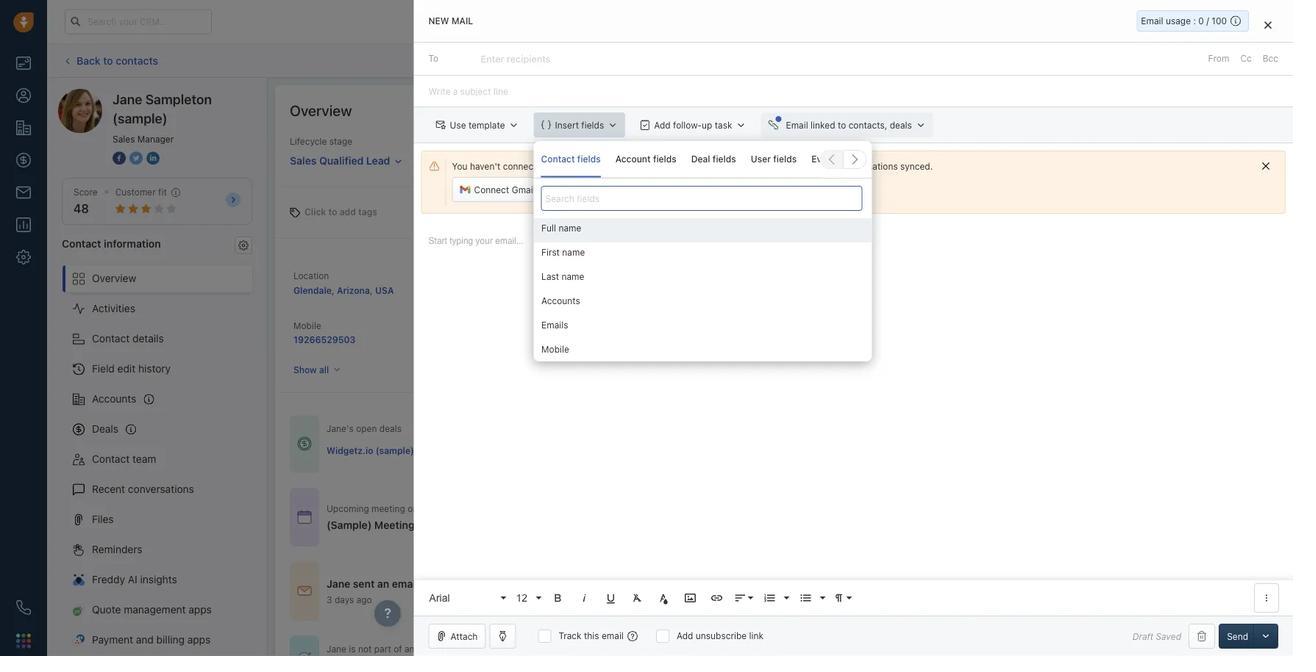 Task type: vqa. For each thing, say whether or not it's contained in the screenshot.
A on the left top
yes



Task type: locate. For each thing, give the bounding box(es) containing it.
team
[[132, 454, 156, 466]]

contact down insert
[[541, 154, 575, 165]]

mobile down emails
[[541, 345, 569, 355]]

to
[[103, 54, 113, 66], [838, 120, 846, 130], [669, 161, 678, 172], [786, 161, 794, 172], [328, 207, 337, 217], [547, 504, 556, 514]]

0 vertical spatial new
[[429, 16, 449, 26]]

0 horizontal spatial deal
[[554, 520, 575, 532]]

from
[[498, 504, 518, 514]]

deals
[[890, 120, 912, 130], [379, 424, 402, 435]]

0 vertical spatial widgetz.io (sample) link
[[524, 285, 612, 295]]

1 nov, from the left
[[453, 504, 472, 514]]

contact down 48
[[62, 237, 101, 250]]

email right an
[[392, 578, 418, 590]]

interested
[[765, 157, 808, 167]]

recent
[[92, 484, 125, 496]]

new link
[[437, 153, 576, 172]]

0 vertical spatial widgetz.io
[[524, 285, 571, 295]]

container_wx8msf4aqz5i3rn1 image for 3 days ago
[[297, 585, 312, 599]]

connect a different email button
[[550, 177, 685, 202]]

jane left is
[[327, 645, 346, 655]]

0 vertical spatial (sample)
[[113, 110, 167, 126]]

insights
[[140, 574, 177, 586]]

2 horizontal spatial sales
[[524, 321, 547, 331]]

0 horizontal spatial nov,
[[453, 504, 472, 514]]

qualified inside sales qualified lead link
[[319, 155, 364, 167]]

1 horizontal spatial widgetz.io (sample) link
[[524, 285, 612, 295]]

name right full
[[558, 223, 581, 234]]

23:30
[[520, 504, 545, 514]]

the down "23:30"
[[535, 520, 552, 532]]

interested button
[[715, 153, 854, 171]]

Search your CRM... text field
[[65, 9, 212, 34]]

not
[[358, 645, 372, 655]]

2 2023 from the left
[[612, 504, 634, 514]]

0 horizontal spatial 2023
[[474, 504, 496, 514]]

deal down the "wed"
[[554, 520, 575, 532]]

different
[[617, 185, 652, 195]]

the inside the upcoming meeting on mon 13 nov, 2023 from 23:30 to wed 15 nov, 2023 at 00:00 (sample) meeting - final discussion about the deal
[[535, 520, 552, 532]]

email left usage
[[1141, 16, 1164, 26]]

meeting
[[374, 520, 415, 532]]

0 vertical spatial email
[[655, 185, 677, 195]]

fields for contact fields
[[577, 154, 601, 165]]

contacted
[[628, 157, 672, 167]]

1 horizontal spatial email
[[602, 632, 624, 642]]

widgetz.io (sample) link down last name in the left top of the page
[[524, 285, 612, 295]]

1 vertical spatial new
[[502, 157, 520, 167]]

container_wx8msf4aqz5i3rn1 image
[[297, 437, 312, 452], [297, 652, 312, 657]]

0 horizontal spatial mobile
[[294, 321, 321, 331]]

container_wx8msf4aqz5i3rn1 image left upcoming
[[297, 510, 312, 525]]

add deal button
[[1154, 48, 1220, 73]]

new right haven't
[[502, 157, 520, 167]]

contact team
[[92, 454, 156, 466]]

0 vertical spatial deal
[[1195, 55, 1212, 66]]

1 vertical spatial email
[[392, 578, 418, 590]]

connect inside connect a different email button
[[572, 185, 607, 195]]

0 vertical spatial apps
[[189, 604, 212, 617]]

1 vertical spatial name
[[562, 248, 585, 258]]

0 horizontal spatial qualified
[[319, 155, 364, 167]]

connect gmail button
[[452, 177, 543, 202]]

1 horizontal spatial add
[[677, 632, 693, 642]]

track
[[559, 632, 582, 642]]

qualified
[[319, 155, 364, 167], [909, 157, 947, 167]]

insert fields
[[555, 120, 604, 130]]

100
[[1212, 16, 1227, 26]]

connect gmail
[[474, 185, 535, 195]]

2 horizontal spatial (sample)
[[574, 285, 612, 295]]

it
[[759, 161, 764, 172]]

contact up the recent
[[92, 454, 130, 466]]

bcc
[[1263, 53, 1279, 64]]

track this email
[[559, 632, 624, 642]]

email image
[[1148, 16, 1158, 28]]

deal fields link
[[691, 141, 736, 178]]

days
[[335, 595, 354, 606]]

tags
[[358, 207, 377, 217]]

1 horizontal spatial the
[[680, 161, 694, 172]]

group
[[534, 219, 872, 439]]

1 vertical spatial email
[[786, 120, 808, 130]]

jane's open deals
[[327, 424, 402, 435]]

1 horizontal spatial email
[[1141, 16, 1164, 26]]

0 vertical spatial container_wx8msf4aqz5i3rn1 image
[[297, 510, 312, 525]]

saved
[[1156, 632, 1182, 642]]

0 horizontal spatial email
[[786, 120, 808, 130]]

0 vertical spatial accounts
[[524, 270, 563, 280]]

Enter recipients text field
[[481, 47, 554, 71]]

0 horizontal spatial new
[[429, 16, 449, 26]]

email for email usage : 0 / 100
[[1141, 16, 1164, 26]]

accounts widgetz.io (sample)
[[524, 270, 612, 295]]

the left crm.
[[680, 161, 694, 172]]

accounts down the 'accounts widgetz.io (sample)'
[[541, 296, 580, 307]]

2 container_wx8msf4aqz5i3rn1 image from the top
[[297, 585, 312, 599]]

add inside button
[[1176, 55, 1192, 66]]

0 horizontal spatial widgetz.io (sample) link
[[327, 445, 414, 458]]

sales up gary
[[524, 321, 547, 331]]

to
[[429, 53, 439, 64]]

add left unsubscribe
[[677, 632, 693, 642]]

click to add tags
[[305, 207, 377, 217]]

draft
[[1133, 632, 1154, 642]]

send button
[[1219, 625, 1257, 650]]

new left the mail
[[429, 16, 449, 26]]

connect down haven't
[[474, 185, 509, 195]]

1 vertical spatial container_wx8msf4aqz5i3rn1 image
[[297, 585, 312, 599]]

1 horizontal spatial nov,
[[591, 504, 609, 514]]

sales
[[113, 134, 135, 144], [290, 155, 317, 167], [524, 321, 547, 331]]

sales owner gary orlando
[[524, 321, 582, 345]]

connect for connect gmail
[[474, 185, 509, 195]]

1 vertical spatial apps
[[187, 635, 211, 647]]

jane sent an email 3 days ago
[[327, 578, 418, 606]]

wed
[[558, 504, 577, 514]]

fields inside dropdown button
[[581, 120, 604, 130]]

(sample) inside the 'accounts widgetz.io (sample)'
[[574, 285, 612, 295]]

sales inside sales owner gary orlando
[[524, 321, 547, 331]]

1 vertical spatial the
[[535, 520, 552, 532]]

first
[[541, 248, 559, 258]]

2 horizontal spatial email
[[655, 185, 677, 195]]

linked
[[811, 120, 835, 130]]

widgetz.io down last
[[524, 285, 571, 295]]

keep
[[797, 161, 817, 172]]

1 vertical spatial accounts
[[541, 296, 580, 307]]

0 vertical spatial overview
[[290, 102, 352, 119]]

1 vertical spatial widgetz.io (sample) link
[[327, 445, 414, 458]]

click
[[305, 207, 326, 217]]

0 vertical spatial container_wx8msf4aqz5i3rn1 image
[[297, 437, 312, 452]]

0 horizontal spatial email
[[392, 578, 418, 590]]

unordered list image
[[799, 592, 813, 605]]

1 vertical spatial container_wx8msf4aqz5i3rn1 image
[[297, 652, 312, 657]]

1 2023 from the left
[[474, 504, 496, 514]]

synced.
[[901, 161, 933, 172]]

contact down activities
[[92, 333, 130, 345]]

2 horizontal spatial add
[[1176, 55, 1192, 66]]

0 vertical spatial deals
[[890, 120, 912, 130]]

1 horizontal spatial sales
[[290, 155, 317, 167]]

clear formatting image
[[631, 592, 644, 605]]

any
[[405, 645, 419, 655]]

contact for contact fields
[[541, 154, 575, 165]]

add left from
[[1176, 55, 1192, 66]]

deal fields
[[691, 154, 736, 165]]

application
[[414, 221, 1293, 616]]

mobile 19266529503
[[294, 321, 356, 345]]

sales down the lifecycle
[[290, 155, 317, 167]]

48 button
[[74, 202, 89, 216]]

qualified inside qualified link
[[909, 157, 947, 167]]

2 vertical spatial jane
[[327, 645, 346, 655]]

(sample) for sampleton
[[113, 110, 167, 126]]

1 horizontal spatial overview
[[290, 102, 352, 119]]

2 container_wx8msf4aqz5i3rn1 image from the top
[[297, 652, 312, 657]]

(sample) inside jane sampleton (sample)
[[113, 110, 167, 126]]

0 horizontal spatial conversations
[[128, 484, 194, 496]]

new for new
[[502, 157, 520, 167]]

at
[[636, 504, 644, 514]]

insert link (⌘k) image
[[710, 592, 724, 605]]

email inside button
[[786, 120, 808, 130]]

container_wx8msf4aqz5i3rn1 image left is
[[297, 652, 312, 657]]

deal down 0
[[1195, 55, 1212, 66]]

owner
[[549, 321, 575, 331]]

accounts down 'first'
[[524, 270, 563, 280]]

0 vertical spatial conversations
[[840, 161, 898, 172]]

13
[[441, 504, 451, 514]]

email
[[1141, 16, 1164, 26], [786, 120, 808, 130]]

2 vertical spatial accounts
[[92, 393, 136, 405]]

sales up facebook circled icon
[[113, 134, 135, 144]]

1 vertical spatial deal
[[554, 520, 575, 532]]

orlandogary85@gmail.com
[[550, 161, 667, 172]]

0 vertical spatial name
[[558, 223, 581, 234]]

1 horizontal spatial widgetz.io
[[524, 285, 571, 295]]

deal inside button
[[1195, 55, 1212, 66]]

2 vertical spatial (sample)
[[376, 446, 414, 456]]

1 vertical spatial sales
[[290, 155, 317, 167]]

email right "this"
[[602, 632, 624, 642]]

1 horizontal spatial connect
[[572, 185, 607, 195]]

1 horizontal spatial mobile
[[541, 345, 569, 355]]

janesampleton@gmail.com
[[755, 285, 872, 295]]

apps right billing on the bottom
[[187, 635, 211, 647]]

0 horizontal spatial deals
[[379, 424, 402, 435]]

1 vertical spatial deals
[[379, 424, 402, 435]]

connect left the a
[[572, 185, 607, 195]]

apps right the 'management'
[[189, 604, 212, 617]]

1 vertical spatial mobile
[[541, 345, 569, 355]]

0 vertical spatial sales
[[113, 134, 135, 144]]

0 vertical spatial jane
[[113, 91, 142, 107]]

(sample)
[[327, 520, 372, 532]]

to inside button
[[838, 120, 846, 130]]

19266529503 link
[[294, 335, 356, 345]]

link
[[749, 632, 764, 642]]

email left linked
[[786, 120, 808, 130]]

jane for jane sampleton (sample)
[[113, 91, 142, 107]]

1 horizontal spatial deals
[[890, 120, 912, 130]]

1 vertical spatial conversations
[[128, 484, 194, 496]]

0 horizontal spatial connect
[[474, 185, 509, 195]]

mobile inside the mobile 19266529503
[[294, 321, 321, 331]]

overview up activities
[[92, 273, 136, 285]]

jane for jane sent an email 3 days ago
[[327, 578, 350, 590]]

3
[[327, 595, 332, 606]]

fit
[[158, 187, 167, 198]]

0 vertical spatial email
[[1141, 16, 1164, 26]]

deals
[[92, 423, 118, 436]]

deals right contacts,
[[890, 120, 912, 130]]

underline (⌘u) image
[[604, 592, 618, 605]]

add for add deal
[[1176, 55, 1192, 66]]

(sample)
[[113, 110, 167, 126], [574, 285, 612, 295], [376, 446, 414, 456]]

on
[[408, 504, 418, 514]]

quote management apps
[[92, 604, 212, 617]]

2023 up discussion
[[474, 504, 496, 514]]

2023 left at
[[612, 504, 634, 514]]

deals right open at the bottom left of the page
[[379, 424, 402, 435]]

name
[[558, 223, 581, 234], [562, 248, 585, 258], [561, 272, 584, 282]]

1 vertical spatial (sample)
[[574, 285, 612, 295]]

(sample) down open at the bottom left of the page
[[376, 446, 414, 456]]

0 horizontal spatial (sample)
[[113, 110, 167, 126]]

conversations down team
[[128, 484, 194, 496]]

0 horizontal spatial sales
[[113, 134, 135, 144]]

container_wx8msf4aqz5i3rn1 image
[[297, 510, 312, 525], [297, 585, 312, 599]]

fields for insert fields
[[581, 120, 604, 130]]

email inside button
[[655, 185, 677, 195]]

1 horizontal spatial conversations
[[840, 161, 898, 172]]

(sample) down last name in the left top of the page
[[574, 285, 612, 295]]

add left follow-
[[654, 120, 671, 130]]

jane up days
[[327, 578, 350, 590]]

1 horizontal spatial deal
[[1195, 55, 1212, 66]]

widgetz.io (sample) link for jane's open deals
[[327, 445, 414, 458]]

accounts
[[524, 270, 563, 280], [541, 296, 580, 307], [92, 393, 136, 405]]

overview up lifecycle stage
[[290, 102, 352, 119]]

glendale,
[[294, 285, 335, 296]]

of
[[394, 645, 402, 655]]

0 vertical spatial mobile
[[294, 321, 321, 331]]

container_wx8msf4aqz5i3rn1 image left 'widgetz.io (sample)'
[[297, 437, 312, 452]]

name for full name
[[558, 223, 581, 234]]

nov, right 13
[[453, 504, 472, 514]]

2 vertical spatial sales
[[524, 321, 547, 331]]

jane inside jane sent an email 3 days ago
[[327, 578, 350, 590]]

0 horizontal spatial overview
[[92, 273, 136, 285]]

use template
[[450, 120, 505, 130]]

(sample) up "sales manager" at the top of page
[[113, 110, 167, 126]]

contact for contact team
[[92, 454, 130, 466]]

italic (⌘i) image
[[578, 592, 591, 605]]

1 horizontal spatial new
[[502, 157, 520, 167]]

new mail
[[429, 16, 473, 26]]

mobile up 19266529503 "link"
[[294, 321, 321, 331]]

twitter circled image
[[129, 150, 143, 166]]

0 horizontal spatial add
[[654, 120, 671, 130]]

2 vertical spatial name
[[561, 272, 584, 282]]

connect inside connect gmail button
[[474, 185, 509, 195]]

fields for user fields
[[773, 154, 797, 165]]

2 vertical spatial add
[[677, 632, 693, 642]]

(sample) for widgetz.io
[[574, 285, 612, 295]]

1 vertical spatial widgetz.io
[[327, 446, 373, 456]]

nov,
[[453, 504, 472, 514], [591, 504, 609, 514]]

accounts up "deals"
[[92, 393, 136, 405]]

widgetz.io (sample) link down open at the bottom left of the page
[[327, 445, 414, 458]]

name right 'first'
[[562, 248, 585, 258]]

manager
[[137, 134, 174, 144]]

add
[[340, 207, 356, 217]]

container_wx8msf4aqz5i3rn1 image for (sample) meeting - final discussion about the deal
[[297, 510, 312, 525]]

1 vertical spatial overview
[[92, 273, 136, 285]]

show all
[[294, 365, 329, 375]]

0 vertical spatial add
[[1176, 55, 1192, 66]]

to inside the upcoming meeting on mon 13 nov, 2023 from 23:30 to wed 15 nov, 2023 at 00:00 (sample) meeting - final discussion about the deal
[[547, 504, 556, 514]]

connect left it
[[721, 161, 756, 172]]

1 container_wx8msf4aqz5i3rn1 image from the top
[[297, 510, 312, 525]]

contact for contact details
[[92, 333, 130, 345]]

field
[[92, 363, 115, 375]]

name right last
[[561, 272, 584, 282]]

conversations right your
[[840, 161, 898, 172]]

widgetz.io down jane's
[[327, 446, 373, 456]]

1 vertical spatial add
[[654, 120, 671, 130]]

email right 'different'
[[655, 185, 677, 195]]

contact
[[541, 154, 575, 165], [62, 237, 101, 250], [92, 333, 130, 345], [92, 454, 130, 466]]

container_wx8msf4aqz5i3rn1 image left '3'
[[297, 585, 312, 599]]

contacts
[[116, 54, 158, 66]]

dialog
[[414, 0, 1293, 657]]

0 horizontal spatial the
[[535, 520, 552, 532]]

new
[[429, 16, 449, 26], [502, 157, 520, 167]]

nov, right 15
[[591, 504, 609, 514]]

jane inside jane sampleton (sample)
[[113, 91, 142, 107]]

jane down contacts
[[113, 91, 142, 107]]

usage
[[1166, 16, 1191, 26]]

1 horizontal spatial qualified
[[909, 157, 947, 167]]

1 horizontal spatial 2023
[[612, 504, 634, 514]]

email inside jane sent an email 3 days ago
[[392, 578, 418, 590]]

group containing full name
[[534, 219, 872, 439]]

back
[[77, 54, 100, 66]]

overview
[[290, 102, 352, 119], [92, 273, 136, 285]]

1 vertical spatial jane
[[327, 578, 350, 590]]



Task type: describe. For each thing, give the bounding box(es) containing it.
email for different
[[655, 185, 677, 195]]

ago
[[357, 595, 372, 606]]

accounts inside the 'accounts widgetz.io (sample)'
[[524, 270, 563, 280]]

insert fields button
[[534, 113, 625, 138]]

linkedin circled image
[[146, 150, 160, 166]]

jane sampleton (sample)
[[113, 91, 212, 126]]

deals inside button
[[890, 120, 912, 130]]

insert
[[555, 120, 579, 130]]

lifecycle stage
[[290, 136, 352, 147]]

email usage : 0 / 100
[[1141, 16, 1227, 26]]

contact fields link
[[541, 141, 601, 178]]

unsubscribe
[[696, 632, 747, 642]]

email for email linked to contacts, deals
[[786, 120, 808, 130]]

phone element
[[9, 594, 38, 623]]

add for add follow-up task
[[654, 120, 671, 130]]

name for last name
[[561, 272, 584, 282]]

from
[[1208, 53, 1230, 64]]

sampleton
[[145, 91, 212, 107]]

new for new mail
[[429, 16, 449, 26]]

full
[[541, 223, 556, 234]]

contact fields
[[541, 154, 601, 165]]

sequence.
[[446, 645, 489, 655]]

you
[[452, 161, 468, 172]]

15
[[579, 504, 589, 514]]

qualified link
[[854, 153, 993, 172]]

align image
[[734, 592, 747, 605]]

gary
[[524, 335, 545, 345]]

sales manager
[[113, 134, 174, 144]]

attach
[[451, 632, 478, 642]]

paragraph format image
[[832, 592, 846, 605]]

files
[[92, 514, 114, 526]]

0 vertical spatial the
[[680, 161, 694, 172]]

payment
[[92, 635, 133, 647]]

mng settings image
[[238, 240, 249, 251]]

add follow-up task
[[654, 120, 732, 130]]

score
[[74, 187, 98, 198]]

email for an
[[392, 578, 418, 590]]

jane's
[[327, 424, 354, 435]]

contact details
[[92, 333, 164, 345]]

widgetz.io (sample) link for accounts
[[524, 285, 612, 295]]

name for first name
[[562, 248, 585, 258]]

recent conversations
[[92, 484, 194, 496]]

status
[[437, 136, 464, 147]]

email linked to contacts, deals button
[[761, 113, 933, 138]]

contacts,
[[849, 120, 887, 130]]

connected
[[503, 161, 547, 172]]

deal
[[691, 154, 710, 165]]

facebook circled image
[[113, 150, 126, 166]]

history
[[138, 363, 171, 375]]

12
[[516, 593, 528, 604]]

more misc image
[[1260, 592, 1273, 605]]

draft saved
[[1133, 632, 1182, 642]]

freddy
[[92, 574, 125, 586]]

application containing arial
[[414, 221, 1293, 616]]

about
[[504, 520, 533, 532]]

customer fit
[[115, 187, 167, 198]]

email linked to contacts, deals
[[786, 120, 912, 130]]

00:00
[[647, 504, 672, 514]]

0
[[1199, 16, 1204, 26]]

sent
[[353, 578, 375, 590]]

task
[[715, 120, 732, 130]]

now
[[766, 161, 783, 172]]

2 nov, from the left
[[591, 504, 609, 514]]

1 container_wx8msf4aqz5i3rn1 image from the top
[[297, 437, 312, 452]]

full name
[[541, 223, 581, 234]]

interested link
[[715, 153, 854, 171]]

upcoming
[[327, 504, 369, 514]]

sales for sales qualified lead
[[290, 155, 317, 167]]

fields for event fields
[[838, 154, 861, 165]]

Write a subject line text field
[[414, 76, 1293, 107]]

customize overview button
[[1158, 100, 1271, 121]]

fields for deal fields
[[713, 154, 736, 165]]

event
[[812, 154, 835, 165]]

phone image
[[16, 601, 31, 616]]

connect for connect a different email
[[572, 185, 607, 195]]

text color image
[[657, 592, 671, 605]]

show
[[294, 365, 317, 375]]

crm.
[[696, 161, 718, 172]]

Search fields search field
[[541, 186, 863, 211]]

close image
[[1265, 21, 1272, 29]]

billing
[[156, 635, 185, 647]]

fields for account fields
[[653, 154, 677, 165]]

final
[[425, 520, 446, 532]]

bold (⌘b) image
[[551, 592, 565, 605]]

deal inside the upcoming meeting on mon 13 nov, 2023 from 23:30 to wed 15 nov, 2023 at 00:00 (sample) meeting - final discussion about the deal
[[554, 520, 575, 532]]

2 horizontal spatial connect
[[721, 161, 756, 172]]

jane for jane is not part of any sales sequence.
[[327, 645, 346, 655]]

-
[[417, 520, 422, 532]]

2 vertical spatial email
[[602, 632, 624, 642]]

lifecycle
[[290, 136, 327, 147]]

:
[[1194, 16, 1196, 26]]

customer
[[115, 187, 156, 198]]

sales qualified lead link
[[290, 148, 403, 169]]

widgetz.io inside the 'accounts widgetz.io (sample)'
[[524, 285, 571, 295]]

arizona,
[[337, 285, 373, 296]]

back to contacts
[[77, 54, 158, 66]]

location
[[294, 271, 329, 281]]

sales for sales manager
[[113, 134, 135, 144]]

account fields link
[[616, 141, 677, 178]]

gmail
[[512, 185, 535, 195]]

1 horizontal spatial (sample)
[[376, 446, 414, 456]]

add for add unsubscribe link
[[677, 632, 693, 642]]

ordered list image
[[763, 592, 777, 605]]

48
[[74, 202, 89, 216]]

quote
[[92, 604, 121, 617]]

a
[[609, 185, 614, 195]]

freshworks switcher image
[[16, 634, 31, 649]]

activities
[[92, 303, 135, 315]]

contact for contact information
[[62, 237, 101, 250]]

dialog containing arial
[[414, 0, 1293, 657]]

haven't
[[470, 161, 501, 172]]

you haven't connected orlandogary85@gmail.com to the crm. connect it now to keep your conversations synced.
[[452, 161, 933, 172]]

field edit history
[[92, 363, 171, 375]]

mon
[[421, 504, 439, 514]]

your
[[819, 161, 838, 172]]

edit
[[117, 363, 136, 375]]

send
[[1227, 632, 1248, 642]]

orlando
[[547, 335, 582, 345]]

last
[[541, 272, 559, 282]]

insert image (⌘p) image
[[684, 592, 697, 605]]

0 horizontal spatial widgetz.io
[[327, 446, 373, 456]]

details
[[132, 333, 164, 345]]

user
[[751, 154, 771, 165]]

janesampleton@gmail.com link
[[755, 283, 872, 297]]

mobile for mobile
[[541, 345, 569, 355]]

emails
[[541, 320, 568, 331]]

mobile for mobile 19266529503
[[294, 321, 321, 331]]



